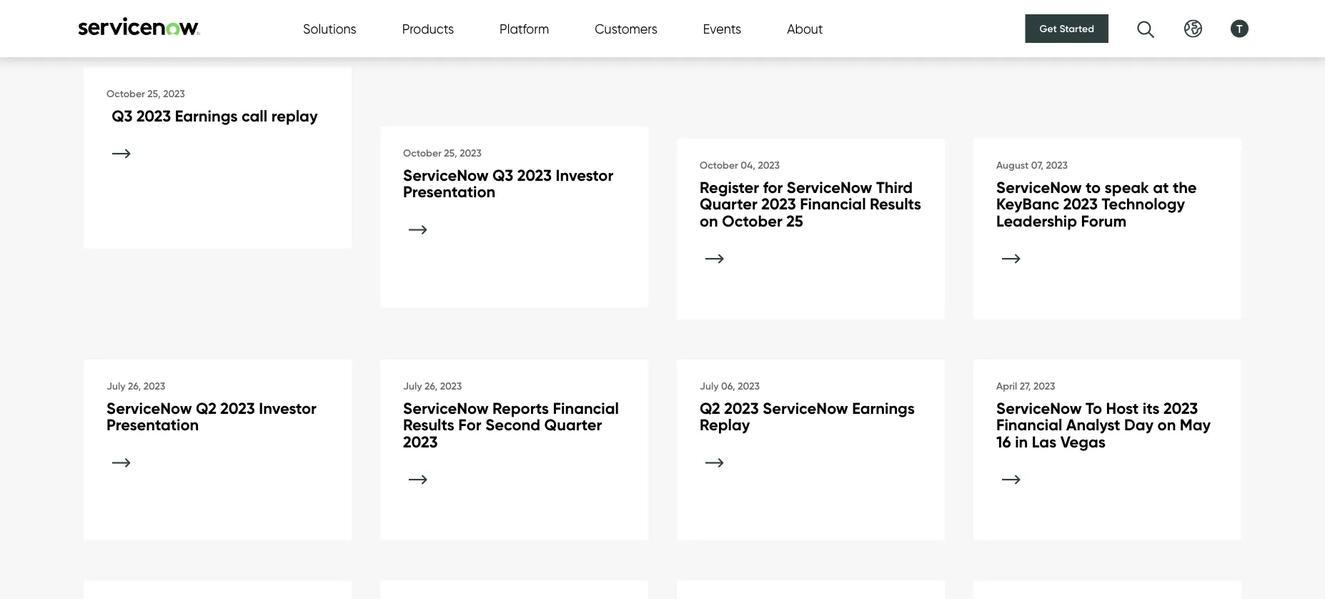 Task type: vqa. For each thing, say whether or not it's contained in the screenshot.
"Financial" inside October 04, 2023 Register for ServiceNow Third Quarter 2023 Financial Results on October 25
yes



Task type: describe. For each thing, give the bounding box(es) containing it.
investor for servicenow q3 2023 investor presentation
[[556, 166, 614, 185]]

events button
[[703, 19, 742, 38]]

las
[[1032, 432, 1057, 452]]

analyst
[[1067, 416, 1121, 435]]

leadership
[[997, 211, 1078, 231]]

october 25, 2023 q3 2023 earnings call replay
[[107, 88, 318, 126]]

july 26, 2023 servicenow q2 2023 investor presentation​
[[107, 380, 317, 435]]

25, for servicenow
[[444, 147, 457, 159]]

october down for
[[722, 211, 783, 231]]

products
[[402, 21, 454, 36]]

august
[[997, 159, 1029, 171]]

speak
[[1105, 178, 1150, 198]]

july 26, 2023 servicenow reports financial results for second quarter 2023
[[403, 380, 619, 452]]

replay
[[700, 416, 750, 435]]

servicenow inside october 04, 2023 register for servicenow third quarter 2023 financial results on october 25
[[787, 178, 873, 198]]

july for servicenow reports financial results for second quarter 2023
[[403, 380, 422, 392]]

customers
[[595, 21, 658, 36]]

for
[[459, 416, 482, 435]]

to
[[1086, 178, 1101, 198]]

q3 inside october 25, 2023 servicenow q3 2023 investor presentation
[[493, 166, 514, 185]]

servicenow for servicenow to host its 2023 financial analyst day on may 16 in las vegas
[[997, 399, 1082, 419]]

04,
[[741, 159, 756, 171]]

get started link
[[1026, 14, 1109, 43]]

q2 inside july 26, 2023 servicenow q2 2023 investor presentation​
[[196, 399, 217, 419]]

august 07, 2023 servicenow to speak at the keybanc 2023 technology leadership forum
[[997, 159, 1197, 231]]

the
[[1173, 178, 1197, 198]]

on for 2023
[[1158, 416, 1177, 435]]

on for quarter
[[700, 211, 718, 231]]

servicenow for servicenow q3 2023 investor presentation
[[403, 166, 489, 185]]

presentation
[[403, 182, 496, 202]]

earnings inside july 06, 2023 q2 2023 servicenow earnings replay
[[853, 399, 915, 419]]

technology
[[1102, 195, 1186, 214]]

platform button
[[500, 19, 549, 38]]

quarter inside july 26, 2023 servicenow reports financial results for second quarter 2023
[[545, 416, 602, 435]]

q2 inside july 06, 2023 q2 2023 servicenow earnings replay
[[700, 399, 721, 419]]

october 04, 2023 register for servicenow third quarter 2023 financial results on october 25
[[700, 159, 922, 231]]

presentation​
[[107, 416, 199, 435]]

earnings inside october 25, 2023 q3 2023 earnings call replay
[[175, 106, 238, 126]]

about button
[[787, 19, 823, 38]]

financial inside april 27, 2023 servicenow to host its 2023 financial analyst day on may 16 in las vegas
[[997, 416, 1063, 435]]

host
[[1107, 399, 1139, 419]]

servicenow for servicenow q2 2023 investor presentation​
[[107, 399, 192, 419]]

get started
[[1040, 23, 1095, 35]]

servicenow for servicenow to speak at the keybanc 2023 technology leadership forum
[[997, 178, 1082, 198]]

keybanc
[[997, 195, 1060, 214]]

reports
[[493, 399, 549, 419]]

april
[[997, 380, 1018, 392]]

register
[[700, 178, 759, 198]]

26, for servicenow q2 2023 investor presentation​
[[128, 380, 141, 392]]

results inside october 04, 2023 register for servicenow third quarter 2023 financial results on october 25
[[870, 195, 922, 214]]

july 06, 2023 q2 2023 servicenow earnings replay
[[700, 380, 915, 435]]

events
[[703, 21, 742, 36]]

customers button
[[595, 19, 658, 38]]

its
[[1143, 399, 1160, 419]]



Task type: locate. For each thing, give the bounding box(es) containing it.
0 vertical spatial on
[[700, 211, 718, 231]]

get
[[1040, 23, 1057, 35]]

july for q2 2023 servicenow earnings replay
[[700, 380, 719, 392]]

1 vertical spatial investor
[[259, 399, 317, 419]]

26, inside july 26, 2023 servicenow reports financial results for second quarter 2023
[[425, 380, 438, 392]]

1 26, from the left
[[128, 380, 141, 392]]

q3 inside october 25, 2023 q3 2023 earnings call replay
[[112, 106, 133, 126]]

1 horizontal spatial july
[[403, 380, 422, 392]]

servicenow inside october 25, 2023 servicenow q3 2023 investor presentation
[[403, 166, 489, 185]]

july for servicenow q2 2023 investor presentation​
[[107, 380, 125, 392]]

0 horizontal spatial results
[[403, 416, 455, 435]]

q2
[[196, 399, 217, 419], [700, 399, 721, 419]]

on down "register"
[[700, 211, 718, 231]]

06,
[[721, 380, 736, 392]]

1 vertical spatial earnings
[[853, 399, 915, 419]]

servicenow image
[[77, 17, 202, 35]]

platform
[[500, 21, 549, 36]]

on inside october 04, 2023 register for servicenow third quarter 2023 financial results on october 25
[[700, 211, 718, 231]]

16
[[997, 432, 1012, 452]]

2 horizontal spatial july
[[700, 380, 719, 392]]

on
[[700, 211, 718, 231], [1158, 416, 1177, 435]]

0 horizontal spatial investor
[[259, 399, 317, 419]]

0 horizontal spatial 26,
[[128, 380, 141, 392]]

july inside july 26, 2023 servicenow reports financial results for second quarter 2023
[[403, 380, 422, 392]]

2 26, from the left
[[425, 380, 438, 392]]

1 horizontal spatial results
[[870, 195, 922, 214]]

0 vertical spatial results
[[870, 195, 922, 214]]

25, down servicenow image
[[148, 88, 161, 100]]

1 july from the left
[[107, 380, 125, 392]]

solutions
[[303, 21, 357, 36]]

financial right reports
[[553, 399, 619, 419]]

2 july from the left
[[403, 380, 422, 392]]

0 horizontal spatial july
[[107, 380, 125, 392]]

servicenow inside 'august 07, 2023 servicenow to speak at the keybanc 2023 technology leadership forum'
[[997, 178, 1082, 198]]

1 vertical spatial on
[[1158, 416, 1177, 435]]

1 horizontal spatial earnings
[[853, 399, 915, 419]]

1 vertical spatial quarter
[[545, 416, 602, 435]]

financial down 27,
[[997, 416, 1063, 435]]

financial right for
[[800, 195, 866, 214]]

call
[[242, 106, 268, 126]]

results inside july 26, 2023 servicenow reports financial results for second quarter 2023
[[403, 416, 455, 435]]

1 horizontal spatial 25,
[[444, 147, 457, 159]]

october 25, 2023 servicenow q3 2023 investor presentation
[[403, 147, 614, 202]]

may
[[1180, 416, 1211, 435]]

0 horizontal spatial 25,
[[148, 88, 161, 100]]

25, inside october 25, 2023 q3 2023 earnings call replay
[[148, 88, 161, 100]]

quarter inside october 04, 2023 register for servicenow third quarter 2023 financial results on october 25
[[700, 195, 758, 214]]

07,
[[1032, 159, 1044, 171]]

on inside april 27, 2023 servicenow to host its 2023 financial analyst day on may 16 in las vegas
[[1158, 416, 1177, 435]]

in
[[1015, 432, 1028, 452]]

replay
[[272, 106, 318, 126]]

0 horizontal spatial on
[[700, 211, 718, 231]]

day
[[1125, 416, 1154, 435]]

0 horizontal spatial q3
[[112, 106, 133, 126]]

for
[[763, 178, 783, 198]]

october for servicenow
[[403, 147, 442, 159]]

1 horizontal spatial q3
[[493, 166, 514, 185]]

october up "register"
[[700, 159, 739, 171]]

2 q2 from the left
[[700, 399, 721, 419]]

0 horizontal spatial q2
[[196, 399, 217, 419]]

quarter right second
[[545, 416, 602, 435]]

1 vertical spatial 25,
[[444, 147, 457, 159]]

q3
[[112, 106, 133, 126], [493, 166, 514, 185]]

1 horizontal spatial on
[[1158, 416, 1177, 435]]

financial inside july 26, 2023 servicenow reports financial results for second quarter 2023
[[553, 399, 619, 419]]

26,
[[128, 380, 141, 392], [425, 380, 438, 392]]

third
[[877, 178, 913, 198]]

at
[[1153, 178, 1169, 198]]

about
[[787, 21, 823, 36]]

servicenow for servicenow reports financial results for second quarter 2023
[[403, 399, 489, 419]]

0 vertical spatial earnings
[[175, 106, 238, 126]]

1 horizontal spatial 26,
[[425, 380, 438, 392]]

on right day
[[1158, 416, 1177, 435]]

2 horizontal spatial financial
[[997, 416, 1063, 435]]

started
[[1060, 23, 1095, 35]]

0 horizontal spatial financial
[[553, 399, 619, 419]]

0 vertical spatial q3
[[112, 106, 133, 126]]

1 q2 from the left
[[196, 399, 217, 419]]

october inside october 25, 2023 q3 2023 earnings call replay
[[107, 88, 145, 100]]

26, for servicenow reports financial results for second quarter 2023
[[425, 380, 438, 392]]

25, for q3
[[148, 88, 161, 100]]

servicenow
[[403, 166, 489, 185], [787, 178, 873, 198], [997, 178, 1082, 198], [107, 399, 192, 419], [403, 399, 489, 419], [763, 399, 849, 419], [997, 399, 1082, 419]]

0 vertical spatial 25,
[[148, 88, 161, 100]]

october down servicenow image
[[107, 88, 145, 100]]

investor inside july 26, 2023 servicenow q2 2023 investor presentation​
[[259, 399, 317, 419]]

financial
[[800, 195, 866, 214], [553, 399, 619, 419], [997, 416, 1063, 435]]

investor
[[556, 166, 614, 185], [259, 399, 317, 419]]

0 vertical spatial investor
[[556, 166, 614, 185]]

october for register
[[700, 159, 739, 171]]

investor inside october 25, 2023 servicenow q3 2023 investor presentation
[[556, 166, 614, 185]]

servicenow inside july 06, 2023 q2 2023 servicenow earnings replay
[[763, 399, 849, 419]]

2023
[[163, 88, 185, 100], [137, 106, 171, 126], [460, 147, 482, 159], [758, 159, 780, 171], [1046, 159, 1068, 171], [517, 166, 552, 185], [762, 195, 796, 214], [1064, 195, 1098, 214], [144, 380, 165, 392], [440, 380, 462, 392], [738, 380, 760, 392], [1034, 380, 1056, 392], [220, 399, 255, 419], [725, 399, 759, 419], [1164, 399, 1199, 419], [403, 432, 438, 452]]

1 vertical spatial q3
[[493, 166, 514, 185]]

25, up presentation at the top
[[444, 147, 457, 159]]

servicenow inside april 27, 2023 servicenow to host its 2023 financial analyst day on may 16 in las vegas
[[997, 399, 1082, 419]]

october up presentation at the top
[[403, 147, 442, 159]]

vegas
[[1061, 432, 1106, 452]]

1 horizontal spatial financial
[[800, 195, 866, 214]]

investor for servicenow q2 2023 investor presentation​
[[259, 399, 317, 419]]

1 vertical spatial results
[[403, 416, 455, 435]]

0 horizontal spatial earnings
[[175, 106, 238, 126]]

financial inside october 04, 2023 register for servicenow third quarter 2023 financial results on october 25
[[800, 195, 866, 214]]

25, inside october 25, 2023 servicenow q3 2023 investor presentation
[[444, 147, 457, 159]]

0 vertical spatial quarter
[[700, 195, 758, 214]]

quarter
[[700, 195, 758, 214], [545, 416, 602, 435]]

october
[[107, 88, 145, 100], [403, 147, 442, 159], [700, 159, 739, 171], [722, 211, 783, 231]]

27,
[[1020, 380, 1031, 392]]

earnings
[[175, 106, 238, 126], [853, 399, 915, 419]]

products button
[[402, 19, 454, 38]]

to
[[1086, 399, 1103, 419]]

results
[[870, 195, 922, 214], [403, 416, 455, 435]]

1 horizontal spatial investor
[[556, 166, 614, 185]]

servicenow inside july 26, 2023 servicenow reports financial results for second quarter 2023
[[403, 399, 489, 419]]

servicenow inside july 26, 2023 servicenow q2 2023 investor presentation​
[[107, 399, 192, 419]]

26, inside july 26, 2023 servicenow q2 2023 investor presentation​
[[128, 380, 141, 392]]

3 july from the left
[[700, 380, 719, 392]]

forum
[[1081, 211, 1127, 231]]

april 27, 2023 servicenow to host its 2023 financial analyst day on may 16 in las vegas
[[997, 380, 1211, 452]]

1 horizontal spatial q2
[[700, 399, 721, 419]]

25
[[787, 211, 804, 231]]

solutions button
[[303, 19, 357, 38]]

october for q3
[[107, 88, 145, 100]]

second
[[486, 416, 541, 435]]

july
[[107, 380, 125, 392], [403, 380, 422, 392], [700, 380, 719, 392]]

quarter down 04,
[[700, 195, 758, 214]]

july inside july 06, 2023 q2 2023 servicenow earnings replay
[[700, 380, 719, 392]]

october inside october 25, 2023 servicenow q3 2023 investor presentation
[[403, 147, 442, 159]]

25,
[[148, 88, 161, 100], [444, 147, 457, 159]]

july inside july 26, 2023 servicenow q2 2023 investor presentation​
[[107, 380, 125, 392]]

1 horizontal spatial quarter
[[700, 195, 758, 214]]

0 horizontal spatial quarter
[[545, 416, 602, 435]]



